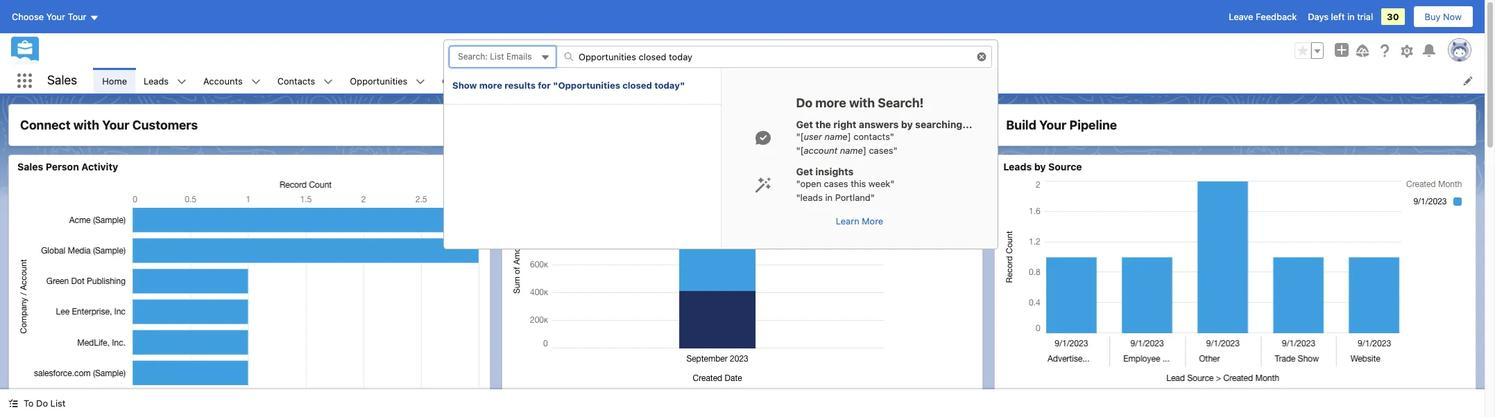 Task type: locate. For each thing, give the bounding box(es) containing it.
view
[[17, 393, 38, 404], [511, 393, 531, 404]]

leads for leads by source
[[1004, 161, 1032, 173]]

1 vertical spatial more
[[816, 96, 847, 110]]

1 horizontal spatial with
[[850, 96, 875, 110]]

by
[[902, 119, 913, 131], [1035, 161, 1047, 173]]

"[
[[797, 131, 804, 142], [797, 145, 804, 156]]

right
[[834, 119, 857, 131]]

reports link
[[649, 68, 699, 94]]

1 horizontal spatial ]
[[864, 145, 867, 156]]

by down search!
[[902, 119, 913, 131]]

1 horizontal spatial view report link
[[511, 393, 562, 409]]

text default image right accounts
[[251, 77, 261, 87]]

text default image right contacts
[[324, 77, 333, 87]]

results
[[505, 80, 536, 91]]

do up user
[[797, 96, 813, 110]]

1 horizontal spatial by
[[1035, 161, 1047, 173]]

None text field
[[449, 46, 557, 68]]

home
[[102, 75, 127, 86]]

forecasts link
[[506, 68, 564, 94]]

0 horizontal spatial view
[[17, 393, 38, 404]]

get
[[797, 119, 813, 131], [797, 166, 813, 178]]

feedback
[[1256, 11, 1298, 22]]

customers
[[132, 118, 198, 133]]

1 horizontal spatial opportunities
[[643, 45, 700, 56]]

view report
[[17, 393, 68, 404], [511, 393, 562, 404]]

account
[[804, 145, 838, 156]]

0 horizontal spatial do
[[36, 398, 48, 410]]

leads down "build"
[[1004, 161, 1032, 173]]

quotes list item
[[717, 68, 782, 94]]

get insights "open cases this week" "leads in portland"
[[797, 166, 895, 203]]

week"
[[869, 178, 895, 190]]

this
[[851, 178, 867, 190]]

with
[[850, 96, 875, 110], [73, 118, 99, 133]]

0 vertical spatial get
[[797, 119, 813, 131]]

left
[[1332, 11, 1346, 22]]

text default image for contacts
[[324, 77, 333, 87]]

portland"
[[836, 192, 875, 203]]

1 horizontal spatial leads
[[1004, 161, 1032, 173]]

text default image
[[177, 77, 187, 87], [251, 77, 261, 87], [324, 77, 333, 87], [416, 77, 426, 87], [755, 130, 772, 146], [755, 177, 772, 194]]

text default image inside opportunities list item
[[416, 77, 426, 87]]

1 vertical spatial with
[[73, 118, 99, 133]]

sales left person
[[17, 161, 43, 173]]

1 get from the top
[[797, 119, 813, 131]]

more up the
[[816, 96, 847, 110]]

1 view report link from the left
[[17, 393, 68, 404]]

0 vertical spatial in
[[1348, 11, 1355, 22]]

leave feedback
[[1230, 11, 1298, 22]]

leads for leads
[[144, 75, 169, 86]]

name down contacts"
[[840, 145, 864, 156]]

more for with
[[816, 96, 847, 110]]

contacts"
[[854, 131, 895, 142]]

with right connect
[[73, 118, 99, 133]]

0 vertical spatial sales
[[47, 73, 77, 88]]

in down the cases
[[826, 192, 833, 203]]

1 horizontal spatial sales
[[47, 73, 77, 88]]

more right show
[[480, 80, 503, 91]]

1 vertical spatial "[
[[797, 145, 804, 156]]

in
[[1348, 11, 1355, 22], [826, 192, 833, 203]]

opportunities
[[643, 45, 700, 56], [350, 75, 408, 86]]

report
[[40, 393, 68, 404], [533, 393, 562, 404]]

person
[[46, 161, 79, 173]]

1 vertical spatial opportunities
[[350, 75, 408, 86]]

text default image for leads
[[177, 77, 187, 87]]

0 horizontal spatial in
[[826, 192, 833, 203]]

dashboards list item
[[564, 68, 649, 94]]

1 horizontal spatial in
[[1348, 11, 1355, 22]]

0 vertical spatial more
[[480, 80, 503, 91]]

0 horizontal spatial sales
[[17, 161, 43, 173]]

name
[[825, 131, 848, 142], [840, 145, 864, 156]]

contacts
[[277, 75, 315, 86]]

1 view from the left
[[17, 393, 38, 404]]

calendar
[[442, 75, 480, 86]]

in right left
[[1348, 11, 1355, 22]]

1 vertical spatial leads
[[1004, 161, 1032, 173]]

2 horizontal spatial your
[[1040, 118, 1067, 133]]

1 vertical spatial get
[[797, 166, 813, 178]]

0 horizontal spatial opportunities
[[350, 75, 408, 86]]

more
[[480, 80, 503, 91], [816, 96, 847, 110]]

your
[[46, 11, 65, 22], [102, 118, 130, 133], [1040, 118, 1067, 133]]

1 vertical spatial do
[[36, 398, 48, 410]]

user
[[804, 131, 823, 142]]

get inside get insights "open cases this week" "leads in portland"
[[797, 166, 813, 178]]

] down contacts"
[[864, 145, 867, 156]]

opportunities inside opportunities 'link'
[[350, 75, 408, 86]]

list containing home
[[94, 68, 1486, 94]]

1 horizontal spatial report
[[533, 393, 562, 404]]

get up user
[[797, 119, 813, 131]]

answers
[[859, 119, 899, 131]]

0 horizontal spatial report
[[40, 393, 68, 404]]

0 vertical spatial do
[[797, 96, 813, 110]]

your inside popup button
[[46, 11, 65, 22]]

closed
[[703, 45, 731, 56], [623, 80, 653, 91]]

accounts link
[[195, 68, 251, 94]]

events:
[[609, 45, 640, 56]]

get for get the right answers by searching...
[[797, 119, 813, 131]]

2 get from the top
[[797, 166, 813, 178]]

sales
[[47, 73, 77, 88], [17, 161, 43, 173]]

quotes
[[725, 75, 756, 86]]

contacts link
[[269, 68, 324, 94]]

text default image
[[8, 399, 18, 409]]

by left source
[[1035, 161, 1047, 173]]

text default image for accounts
[[251, 77, 261, 87]]

home link
[[94, 68, 135, 94]]

0 vertical spatial opportunities
[[643, 45, 700, 56]]

0 vertical spatial name
[[825, 131, 848, 142]]

sales for sales person activity
[[17, 161, 43, 173]]

0 vertical spatial closed
[[703, 45, 731, 56]]

"[ up account
[[797, 131, 804, 142]]

leads right home
[[144, 75, 169, 86]]

1 vertical spatial closed
[[623, 80, 653, 91]]

do inside button
[[36, 398, 48, 410]]

] down right
[[848, 131, 852, 142]]

1 horizontal spatial view
[[511, 393, 531, 404]]

]
[[848, 131, 852, 142], [864, 145, 867, 156]]

0 horizontal spatial view report link
[[17, 393, 68, 404]]

2 view from the left
[[511, 393, 531, 404]]

to do list
[[24, 398, 66, 410]]

your down home
[[102, 118, 130, 133]]

today
[[733, 45, 757, 56]]

0 horizontal spatial view report
[[17, 393, 68, 404]]

1 "[ from the top
[[797, 131, 804, 142]]

0 horizontal spatial by
[[902, 119, 913, 131]]

sales up connect
[[47, 73, 77, 88]]

list
[[94, 68, 1486, 94]]

with up answers
[[850, 96, 875, 110]]

0 horizontal spatial leads
[[144, 75, 169, 86]]

1 horizontal spatial closed
[[703, 45, 731, 56]]

accounts
[[203, 75, 243, 86]]

1 report from the left
[[40, 393, 68, 404]]

text default image left accounts
[[177, 77, 187, 87]]

opportunities inside events: opportunities closed today button
[[643, 45, 700, 56]]

your right "build"
[[1040, 118, 1067, 133]]

for
[[538, 80, 551, 91]]

connect with your customers
[[20, 118, 198, 133]]

0 horizontal spatial more
[[480, 80, 503, 91]]

"[ down user
[[797, 145, 804, 156]]

1 horizontal spatial your
[[102, 118, 130, 133]]

0 vertical spatial leads
[[144, 75, 169, 86]]

2 view report from the left
[[511, 393, 562, 404]]

30
[[1388, 11, 1400, 22]]

group
[[1295, 42, 1324, 59]]

your left tour
[[46, 11, 65, 22]]

in inside get insights "open cases this week" "leads in portland"
[[826, 192, 833, 203]]

name down right
[[825, 131, 848, 142]]

0 horizontal spatial your
[[46, 11, 65, 22]]

searching...
[[916, 119, 973, 131]]

1 vertical spatial sales
[[17, 161, 43, 173]]

by inside get the right answers by searching... "[ user name ] contacts" "[ account name ] cases"
[[902, 119, 913, 131]]

get inside get the right answers by searching... "[ user name ] contacts" "[ account name ] cases"
[[797, 119, 813, 131]]

buy
[[1426, 11, 1441, 22]]

do right the to
[[36, 398, 48, 410]]

get up "open
[[797, 166, 813, 178]]

0 horizontal spatial ]
[[848, 131, 852, 142]]

choose
[[12, 11, 44, 22]]

view for second the view report link from right
[[17, 393, 38, 404]]

Search... search field
[[556, 46, 993, 68]]

leads inside list item
[[144, 75, 169, 86]]

events: opportunities closed today button
[[582, 40, 860, 62]]

1 horizontal spatial more
[[816, 96, 847, 110]]

closed left the today
[[703, 45, 731, 56]]

text default image inside 'contacts' list item
[[324, 77, 333, 87]]

0 vertical spatial by
[[902, 119, 913, 131]]

get the right answers by searching... "[ user name ] contacts" "[ account name ] cases"
[[797, 119, 973, 156]]

connect
[[20, 118, 71, 133]]

leads
[[144, 75, 169, 86], [1004, 161, 1032, 173]]

do
[[797, 96, 813, 110], [36, 398, 48, 410]]

0 vertical spatial ]
[[848, 131, 852, 142]]

text default image left calendar link
[[416, 77, 426, 87]]

1 vertical spatial in
[[826, 192, 833, 203]]

closed left today"
[[623, 80, 653, 91]]

cases"
[[869, 145, 898, 156]]

view report link
[[17, 393, 68, 404], [511, 393, 562, 409]]

1 horizontal spatial view report
[[511, 393, 562, 404]]

0 vertical spatial "[
[[797, 131, 804, 142]]

text default image inside leads list item
[[177, 77, 187, 87]]

1 vertical spatial ]
[[864, 145, 867, 156]]

0 vertical spatial with
[[850, 96, 875, 110]]

"leads
[[797, 192, 823, 203]]

"opportunities
[[553, 80, 621, 91]]

text default image inside accounts list item
[[251, 77, 261, 87]]



Task type: vqa. For each thing, say whether or not it's contained in the screenshot.
1st Acme - 120 Widgets (Sample) link from the bottom of the 'Influenced Opportunities' element
no



Task type: describe. For each thing, give the bounding box(es) containing it.
more for results
[[480, 80, 503, 91]]

build your pipeline
[[1007, 118, 1118, 133]]

2 "[ from the top
[[797, 145, 804, 156]]

to do list button
[[0, 390, 74, 418]]

accounts list item
[[195, 68, 269, 94]]

2 view report link from the left
[[511, 393, 562, 409]]

dashboards link
[[564, 68, 631, 94]]

build
[[1007, 118, 1037, 133]]

sales person activity
[[17, 161, 118, 173]]

buy now button
[[1414, 6, 1474, 28]]

insights
[[816, 166, 854, 178]]

your for choose
[[46, 11, 65, 22]]

tour
[[68, 11, 86, 22]]

do more with search!
[[797, 96, 924, 110]]

"open
[[797, 178, 822, 190]]

to
[[24, 398, 34, 410]]

0 horizontal spatial closed
[[623, 80, 653, 91]]

now
[[1444, 11, 1463, 22]]

show more results for "opportunities closed today"
[[453, 80, 685, 91]]

show
[[453, 80, 477, 91]]

leads by source
[[1004, 161, 1083, 173]]

list
[[50, 398, 66, 410]]

1 horizontal spatial do
[[797, 96, 813, 110]]

source
[[1049, 161, 1083, 173]]

leave
[[1230, 11, 1254, 22]]

leads link
[[135, 68, 177, 94]]

buy now
[[1426, 11, 1463, 22]]

closed inside button
[[703, 45, 731, 56]]

choose your tour button
[[11, 6, 100, 28]]

choose your tour
[[12, 11, 86, 22]]

cases
[[824, 178, 849, 190]]

1 vertical spatial by
[[1035, 161, 1047, 173]]

forecasts
[[515, 75, 556, 86]]

days left in trial
[[1309, 11, 1374, 22]]

sales for sales
[[47, 73, 77, 88]]

1 view report from the left
[[17, 393, 68, 404]]

events: opportunities closed today
[[609, 45, 757, 56]]

search!
[[878, 96, 924, 110]]

today"
[[655, 80, 685, 91]]

days
[[1309, 11, 1329, 22]]

get for get insights
[[797, 166, 813, 178]]

leave feedback link
[[1230, 11, 1298, 22]]

text default image for opportunities
[[416, 77, 426, 87]]

the
[[816, 119, 832, 131]]

pipeline
[[1070, 118, 1118, 133]]

1 vertical spatial name
[[840, 145, 864, 156]]

2 report from the left
[[533, 393, 562, 404]]

opportunities list item
[[342, 68, 434, 94]]

contacts list item
[[269, 68, 342, 94]]

leads list item
[[135, 68, 195, 94]]

reports
[[658, 75, 691, 86]]

text default image left user
[[755, 130, 772, 146]]

text default image left "open
[[755, 177, 772, 194]]

activity
[[81, 161, 118, 173]]

calendar link
[[434, 68, 488, 94]]

view for first the view report link from the right
[[511, 393, 531, 404]]

trial
[[1358, 11, 1374, 22]]

dashboards
[[573, 75, 623, 86]]

your for build
[[1040, 118, 1067, 133]]

calendar list item
[[434, 68, 506, 94]]

0 horizontal spatial with
[[73, 118, 99, 133]]

opportunities link
[[342, 68, 416, 94]]

quotes link
[[717, 68, 764, 94]]



